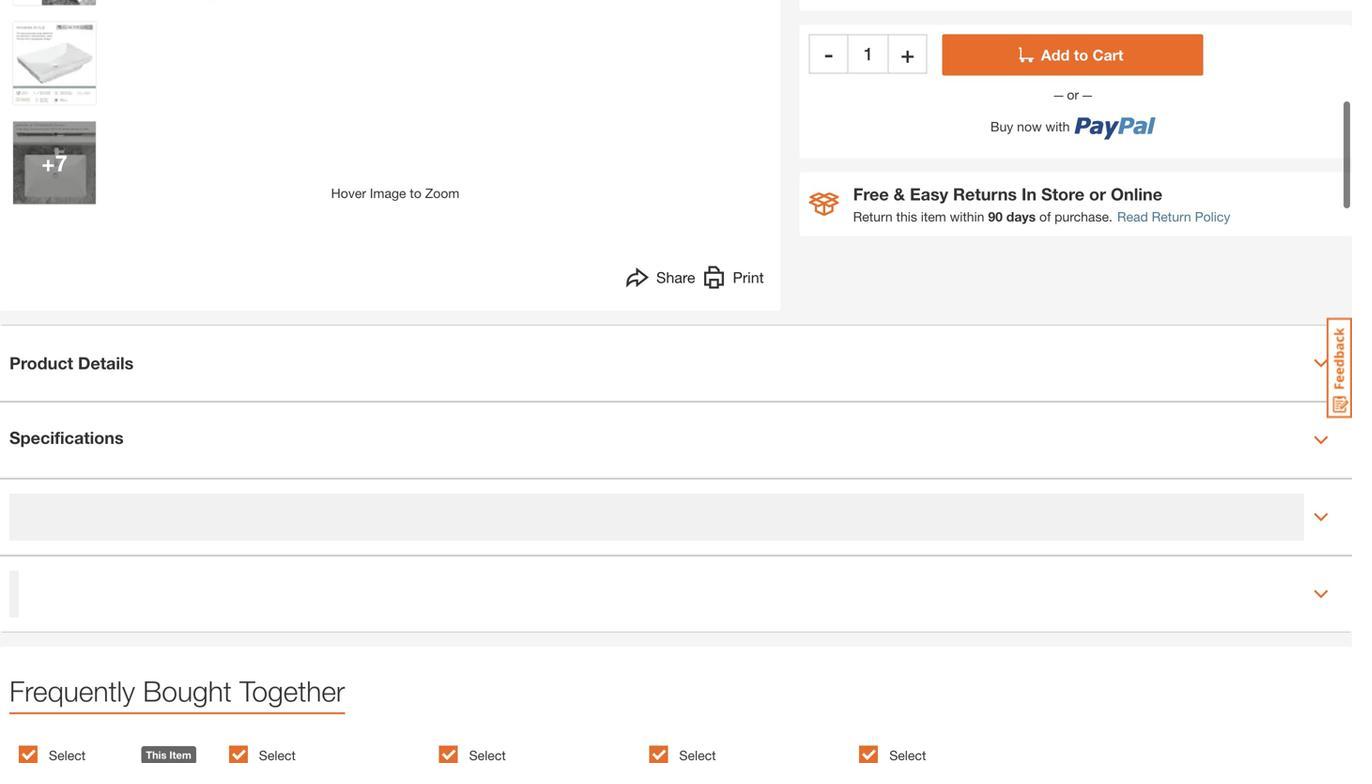 Task type: describe. For each thing, give the bounding box(es) containing it.
details
[[78, 353, 134, 373]]

+ 7
[[41, 149, 68, 176]]

product
[[9, 353, 73, 373]]

add to cart
[[1041, 46, 1124, 64]]

product details button
[[0, 326, 1352, 401]]

hover image to zoom button
[[114, 0, 677, 203]]

returns
[[953, 184, 1017, 204]]

4 select from the left
[[679, 748, 716, 763]]

add
[[1041, 46, 1070, 64]]

image
[[370, 185, 406, 201]]

+ for +
[[901, 40, 915, 67]]

- button
[[809, 34, 849, 74]]

together
[[240, 675, 345, 708]]

policy
[[1195, 209, 1231, 224]]

frequently bought together
[[9, 675, 345, 708]]

now
[[1017, 119, 1042, 134]]

with
[[1046, 119, 1070, 134]]

5 select from the left
[[890, 748, 926, 763]]

specifications button
[[0, 403, 1352, 478]]

white glacier bay vessel sinks 13 0095 w gb 77.4 image
[[13, 22, 96, 105]]

feedback link image
[[1327, 317, 1352, 419]]

product details
[[9, 353, 134, 373]]

store
[[1042, 184, 1085, 204]]

or inside 'free & easy returns in store or online return this item within 90 days of purchase. read return policy'
[[1089, 184, 1106, 204]]

read return policy link
[[1117, 207, 1231, 227]]

in
[[1022, 184, 1037, 204]]

this
[[896, 209, 917, 224]]

bought
[[143, 675, 232, 708]]

0 vertical spatial to
[[1074, 46, 1089, 64]]

buy
[[991, 119, 1014, 134]]

7
[[55, 149, 68, 176]]

read
[[1117, 209, 1148, 224]]

3 caret image from the top
[[1314, 587, 1329, 602]]

zoom
[[425, 185, 460, 201]]

days
[[1007, 209, 1036, 224]]

specifications
[[9, 428, 124, 448]]

free & easy returns in store or online return this item within 90 days of purchase. read return policy
[[853, 184, 1231, 224]]

white glacier bay vessel sinks 13 0095 w gb c3.5 image
[[13, 122, 96, 204]]

-
[[825, 40, 833, 67]]

0 horizontal spatial to
[[410, 185, 422, 201]]

2 caret image from the top
[[1314, 510, 1329, 525]]

item
[[921, 209, 946, 224]]

icon image
[[809, 192, 839, 216]]

0 horizontal spatial or
[[1064, 87, 1083, 102]]



Task type: vqa. For each thing, say whether or not it's contained in the screenshot.
HOVER IMAGE TO ZOOM
yes



Task type: locate. For each thing, give the bounding box(es) containing it.
0 vertical spatial or
[[1064, 87, 1083, 102]]

share
[[656, 269, 695, 286]]

select
[[49, 748, 86, 763], [259, 748, 296, 763], [469, 748, 506, 763], [679, 748, 716, 763], [890, 748, 926, 763]]

return right read
[[1152, 209, 1192, 224]]

or
[[1064, 87, 1083, 102], [1089, 184, 1106, 204]]

90
[[988, 209, 1003, 224]]

0 vertical spatial +
[[901, 40, 915, 67]]

buy now with button
[[943, 104, 1204, 140]]

None field
[[849, 34, 888, 74]]

print
[[733, 269, 764, 286]]

1 horizontal spatial to
[[1074, 46, 1089, 64]]

2 select from the left
[[259, 748, 296, 763]]

caret image inside specifications button
[[1314, 433, 1329, 448]]

easy
[[910, 184, 949, 204]]

+ inside + 'button'
[[901, 40, 915, 67]]

&
[[894, 184, 905, 204]]

of
[[1040, 209, 1051, 224]]

to
[[1074, 46, 1089, 64], [410, 185, 422, 201]]

return down free
[[853, 209, 893, 224]]

print button
[[703, 266, 764, 294]]

to right add
[[1074, 46, 1089, 64]]

hover image to zoom
[[331, 185, 460, 201]]

0 horizontal spatial +
[[41, 149, 55, 176]]

1 return from the left
[[853, 209, 893, 224]]

1 vertical spatial to
[[410, 185, 422, 201]]

1 vertical spatial or
[[1089, 184, 1106, 204]]

caret image
[[1314, 356, 1329, 371]]

1 caret image from the top
[[1314, 433, 1329, 448]]

online
[[1111, 184, 1163, 204]]

within
[[950, 209, 985, 224]]

or up purchase.
[[1089, 184, 1106, 204]]

add to cart button
[[943, 34, 1204, 75]]

1 horizontal spatial or
[[1089, 184, 1106, 204]]

frequently
[[9, 675, 135, 708]]

+ for + 7
[[41, 149, 55, 176]]

+ button
[[888, 34, 928, 74]]

1 vertical spatial caret image
[[1314, 510, 1329, 525]]

1 select from the left
[[49, 748, 86, 763]]

cart
[[1093, 46, 1124, 64]]

return
[[853, 209, 893, 224], [1152, 209, 1192, 224]]

0 vertical spatial caret image
[[1314, 433, 1329, 448]]

white glacier bay vessel sinks 13 0095 w gb 66.3 image
[[13, 0, 96, 5]]

2 vertical spatial caret image
[[1314, 587, 1329, 602]]

+
[[901, 40, 915, 67], [41, 149, 55, 176]]

buy now with
[[991, 119, 1070, 134]]

1 horizontal spatial return
[[1152, 209, 1192, 224]]

or up 'buy now with' button
[[1064, 87, 1083, 102]]

3 select from the left
[[469, 748, 506, 763]]

0 horizontal spatial return
[[853, 209, 893, 224]]

hover
[[331, 185, 366, 201]]

purchase.
[[1055, 209, 1113, 224]]

2 return from the left
[[1152, 209, 1192, 224]]

1 vertical spatial +
[[41, 149, 55, 176]]

1 horizontal spatial +
[[901, 40, 915, 67]]

caret image
[[1314, 433, 1329, 448], [1314, 510, 1329, 525], [1314, 587, 1329, 602]]

free
[[853, 184, 889, 204]]

to left zoom
[[410, 185, 422, 201]]

share button
[[626, 266, 695, 294]]



